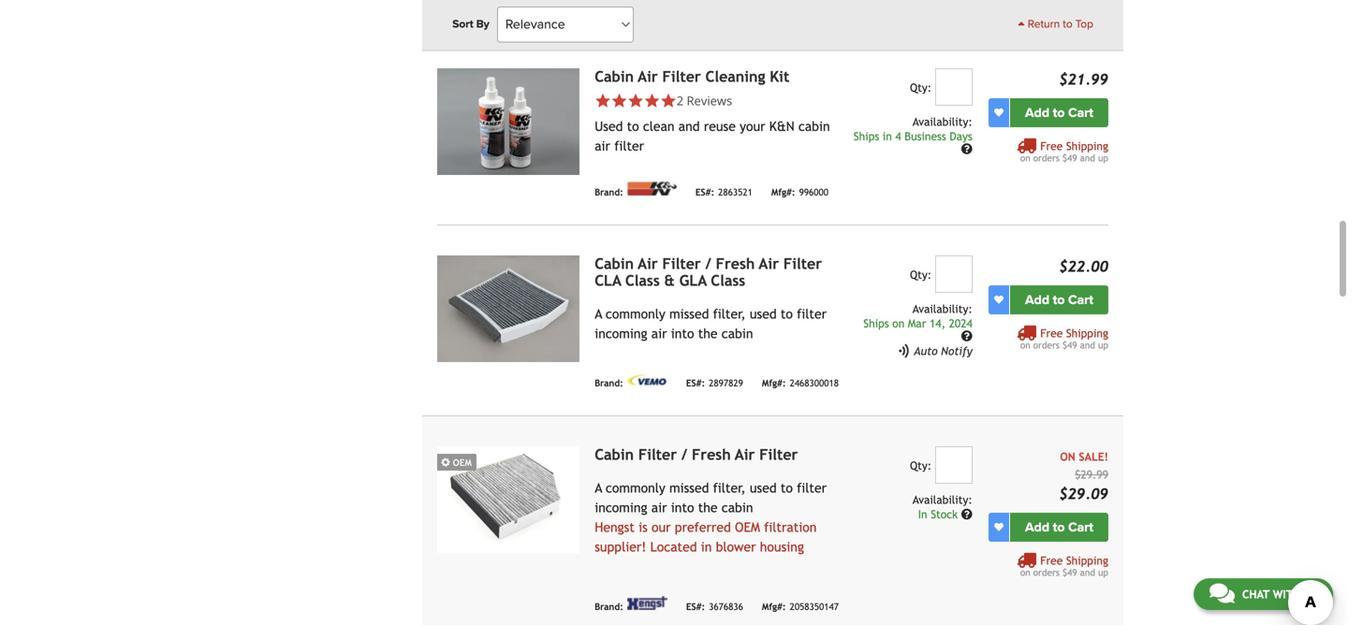 Task type: locate. For each thing, give the bounding box(es) containing it.
2 used from the top
[[750, 481, 777, 496]]

commonly inside a commonly missed filter, used to filter incoming air into the cabin hengst is our preferred oem filtration supplier! located in blower housing
[[606, 481, 666, 496]]

2 filter, from the top
[[713, 481, 746, 496]]

1 filter, from the top
[[713, 307, 746, 321]]

1 free from the top
[[1041, 139, 1063, 152]]

1 vertical spatial free shipping on orders $49 and up
[[1021, 327, 1109, 351]]

2 vertical spatial add
[[1026, 520, 1050, 536]]

a commonly missed filter, used to filter incoming air into the cabin hengst is our preferred oem filtration supplier! located in blower housing
[[595, 481, 827, 555]]

cla
[[595, 272, 621, 289]]

1 cabin from the top
[[595, 68, 634, 85]]

incoming
[[595, 326, 648, 341], [595, 500, 648, 515]]

0 vertical spatial $49
[[1063, 152, 1078, 163]]

a up hengst
[[595, 481, 602, 496]]

1 vertical spatial mfg#:
[[762, 378, 786, 389]]

the for a commonly missed filter, used to filter incoming air into the cabin hengst is our preferred oem filtration supplier! located in blower housing
[[698, 500, 718, 515]]

2 vertical spatial air
[[652, 500, 667, 515]]

1 vertical spatial es#:
[[686, 378, 705, 389]]

availability:
[[913, 115, 973, 128], [913, 302, 973, 315], [913, 493, 973, 507]]

1 cart from the top
[[1069, 105, 1094, 121]]

notify
[[942, 344, 973, 358]]

incoming inside the a commonly missed filter, used to filter incoming air into the cabin
[[595, 326, 648, 341]]

shipping
[[1067, 139, 1109, 152], [1067, 327, 1109, 340], [1067, 554, 1109, 567]]

cabin filter / fresh air filter
[[595, 446, 798, 463]]

filter up the filtration
[[760, 446, 798, 463]]

air down used
[[595, 138, 611, 153]]

orders
[[1034, 152, 1060, 163], [1034, 340, 1060, 351], [1034, 567, 1060, 578]]

0 vertical spatial /
[[706, 255, 712, 272]]

&
[[665, 272, 675, 289]]

1 add from the top
[[1026, 105, 1050, 121]]

0 horizontal spatial star image
[[595, 92, 611, 109]]

1 incoming from the top
[[595, 326, 648, 341]]

used to clean and reuse your k&n cabin air filter
[[595, 119, 830, 153]]

1 vertical spatial cabin
[[722, 326, 754, 341]]

0 vertical spatial ships
[[854, 130, 880, 143]]

into inside the a commonly missed filter, used to filter incoming air into the cabin
[[671, 326, 695, 341]]

availability: up 14,
[[913, 302, 973, 315]]

free shipping on orders $49 and up down $21.99
[[1021, 139, 1109, 163]]

2 shipping from the top
[[1067, 327, 1109, 340]]

orders right question circle image
[[1034, 152, 1060, 163]]

filter,
[[713, 307, 746, 321], [713, 481, 746, 496]]

to up mfg#: 2468300018
[[781, 307, 793, 321]]

to inside used to clean and reuse your k&n cabin air filter
[[627, 119, 639, 134]]

1 qty: from the top
[[910, 81, 932, 94]]

availability: up business
[[913, 115, 973, 128]]

1 vertical spatial hengst - corporate logo image
[[627, 596, 668, 610]]

0 vertical spatial free shipping on orders $49 and up
[[1021, 139, 1109, 163]]

air
[[595, 138, 611, 153], [652, 326, 667, 341], [652, 500, 667, 515]]

1 hengst - corporate logo image from the top
[[627, 0, 668, 8]]

1 $49 from the top
[[1063, 152, 1078, 163]]

es#: left 2863521
[[696, 187, 715, 198]]

1 vertical spatial up
[[1099, 340, 1109, 351]]

2 reviews
[[677, 92, 733, 109]]

add to cart down $22.00
[[1026, 292, 1094, 308]]

qty: up ships on mar 14, 2024
[[910, 268, 932, 281]]

0 vertical spatial question circle image
[[962, 330, 973, 342]]

filter up 2
[[663, 68, 701, 85]]

on
[[1061, 450, 1076, 463]]

1 add to cart button from the top
[[1011, 98, 1109, 127]]

2 add to wish list image from the top
[[995, 295, 1004, 305]]

cabin right k&n
[[799, 119, 830, 134]]

filter up the filtration
[[797, 481, 827, 496]]

2
[[677, 92, 684, 109]]

1 vertical spatial add to cart button
[[1011, 285, 1109, 314]]

in
[[883, 130, 892, 143], [701, 540, 712, 555]]

es#: 3676836
[[686, 602, 744, 613]]

missed down gla
[[670, 307, 709, 321]]

1 add to wish list image from the top
[[995, 108, 1004, 117]]

1 used from the top
[[750, 307, 777, 321]]

to inside a commonly missed filter, used to filter incoming air into the cabin hengst is our preferred oem filtration supplier! located in blower housing
[[781, 481, 793, 496]]

0 vertical spatial the
[[698, 326, 718, 341]]

commonly down cla
[[606, 307, 666, 321]]

2 vertical spatial shipping
[[1067, 554, 1109, 567]]

1 star image from the left
[[611, 92, 628, 109]]

3 add to cart from the top
[[1026, 520, 1094, 536]]

availability: for cabin air filter cleaning kit
[[913, 115, 973, 128]]

orders down $22.00
[[1034, 340, 1060, 351]]

used down cabin air filter / fresh air filter cla class & gla class
[[750, 307, 777, 321]]

0 vertical spatial add to cart button
[[1011, 98, 1109, 127]]

None number field
[[935, 68, 973, 106], [935, 255, 973, 293], [935, 447, 973, 484], [935, 68, 973, 106], [935, 255, 973, 293], [935, 447, 973, 484]]

2 free shipping on orders $49 and up from the top
[[1021, 327, 1109, 351]]

$29.99
[[1075, 468, 1109, 481]]

1 vertical spatial brand:
[[595, 378, 624, 389]]

2 reviews link up reuse
[[595, 92, 837, 109]]

cabin for a commonly missed filter, used to filter incoming air into the cabin hengst is our preferred oem filtration supplier! located in blower housing
[[722, 500, 754, 515]]

0 vertical spatial incoming
[[595, 326, 648, 341]]

to right used
[[627, 119, 639, 134]]

into inside a commonly missed filter, used to filter incoming air into the cabin hengst is our preferred oem filtration supplier! located in blower housing
[[671, 500, 695, 515]]

2024
[[949, 317, 973, 330]]

add to cart button down $21.99
[[1011, 98, 1109, 127]]

2 incoming from the top
[[595, 500, 648, 515]]

add to cart button down $22.00
[[1011, 285, 1109, 314]]

ships
[[854, 130, 880, 143], [864, 317, 889, 330]]

hengst - corporate logo image down located
[[627, 596, 668, 610]]

filter, for a commonly missed filter, used to filter incoming air into the cabin
[[713, 307, 746, 321]]

3 availability: from the top
[[913, 493, 973, 507]]

/
[[706, 255, 712, 272], [682, 446, 688, 463]]

air up vemo - corporate logo at the left bottom of the page
[[652, 326, 667, 341]]

2 star image from the left
[[644, 92, 660, 109]]

1 horizontal spatial star image
[[644, 92, 660, 109]]

2 vertical spatial cabin
[[595, 446, 634, 463]]

2 cart from the top
[[1069, 292, 1094, 308]]

question circle image down 2024
[[962, 330, 973, 342]]

cabin for a commonly missed filter, used to filter incoming air into the cabin
[[722, 326, 754, 341]]

and down 2
[[679, 119, 700, 134]]

2 availability: from the top
[[913, 302, 973, 315]]

filter down used
[[615, 138, 645, 153]]

question circle image for $22.00
[[962, 330, 973, 342]]

add to wish list image
[[995, 108, 1004, 117], [995, 295, 1004, 305], [995, 523, 1004, 532]]

incoming up hengst
[[595, 500, 648, 515]]

1 availability: from the top
[[913, 115, 973, 128]]

up down $21.99
[[1099, 152, 1109, 163]]

into up preferred
[[671, 500, 695, 515]]

used inside the a commonly missed filter, used to filter incoming air into the cabin
[[750, 307, 777, 321]]

star image
[[595, 92, 611, 109], [644, 92, 660, 109]]

air inside the a commonly missed filter, used to filter incoming air into the cabin
[[652, 326, 667, 341]]

cabin up oem
[[722, 500, 754, 515]]

cabin inside the a commonly missed filter, used to filter incoming air into the cabin
[[722, 326, 754, 341]]

add to cart button
[[1011, 98, 1109, 127], [1011, 285, 1109, 314], [1011, 513, 1109, 542]]

2 vertical spatial availability:
[[913, 493, 973, 507]]

with
[[1273, 588, 1301, 601]]

2 brand: from the top
[[595, 378, 624, 389]]

$49 down $21.99
[[1063, 152, 1078, 163]]

add to cart button down $29.09
[[1011, 513, 1109, 542]]

fresh up a commonly missed filter, used to filter incoming air into the cabin hengst is our preferred oem filtration supplier! located in blower housing
[[692, 446, 731, 463]]

0 vertical spatial add to wish list image
[[995, 108, 1004, 117]]

cabin inside a commonly missed filter, used to filter incoming air into the cabin hengst is our preferred oem filtration supplier! located in blower housing
[[722, 500, 754, 515]]

0 vertical spatial commonly
[[606, 307, 666, 321]]

0 horizontal spatial class
[[626, 272, 660, 289]]

and inside used to clean and reuse your k&n cabin air filter
[[679, 119, 700, 134]]

0 vertical spatial missed
[[670, 307, 709, 321]]

1 vertical spatial shipping
[[1067, 327, 1109, 340]]

in inside a commonly missed filter, used to filter incoming air into the cabin hengst is our preferred oem filtration supplier! located in blower housing
[[701, 540, 712, 555]]

1 vertical spatial filter,
[[713, 481, 746, 496]]

cabin
[[595, 68, 634, 85], [595, 255, 634, 272], [595, 446, 634, 463]]

air up clean
[[638, 68, 658, 85]]

up down $29.09
[[1099, 567, 1109, 578]]

ships for cabin air filter cleaning kit
[[854, 130, 880, 143]]

2 missed from the top
[[670, 481, 709, 496]]

question circle image right stock
[[962, 509, 973, 520]]

add to cart button for $21.99
[[1011, 98, 1109, 127]]

1 vertical spatial fresh
[[692, 446, 731, 463]]

2 vertical spatial es#:
[[686, 602, 705, 613]]

cabin
[[799, 119, 830, 134], [722, 326, 754, 341], [722, 500, 754, 515]]

2 vertical spatial free
[[1041, 554, 1063, 567]]

filter up the a commonly missed filter, used to filter incoming air into the cabin
[[663, 255, 701, 272]]

cabin left &
[[595, 255, 634, 272]]

qty: up in
[[910, 459, 932, 472]]

cart
[[1069, 105, 1094, 121], [1069, 292, 1094, 308], [1069, 520, 1094, 536]]

0 vertical spatial cabin
[[799, 119, 830, 134]]

1 vertical spatial used
[[750, 481, 777, 496]]

0 vertical spatial air
[[595, 138, 611, 153]]

2 free from the top
[[1041, 327, 1063, 340]]

1 vertical spatial cart
[[1069, 292, 1094, 308]]

2 add from the top
[[1026, 292, 1050, 308]]

1 into from the top
[[671, 326, 695, 341]]

$49
[[1063, 152, 1078, 163], [1063, 340, 1078, 351], [1063, 567, 1078, 578]]

$49 down $29.09
[[1063, 567, 1078, 578]]

2 vertical spatial add to cart
[[1026, 520, 1094, 536]]

0 vertical spatial orders
[[1034, 152, 1060, 163]]

commonly
[[606, 307, 666, 321], [606, 481, 666, 496]]

0 horizontal spatial in
[[701, 540, 712, 555]]

1 question circle image from the top
[[962, 330, 973, 342]]

2 vertical spatial add to wish list image
[[995, 523, 1004, 532]]

cabin air filter / fresh air filter cla class & gla class
[[595, 255, 822, 289]]

brand: down supplier!
[[595, 602, 624, 613]]

2 commonly from the top
[[606, 481, 666, 496]]

2 vertical spatial add to cart button
[[1011, 513, 1109, 542]]

1 orders from the top
[[1034, 152, 1060, 163]]

$29.09
[[1060, 485, 1109, 503]]

3 qty: from the top
[[910, 459, 932, 472]]

2 question circle image from the top
[[962, 509, 973, 520]]

mfg#: 2468300018
[[762, 378, 839, 389]]

2 up from the top
[[1099, 340, 1109, 351]]

$49 down $22.00
[[1063, 340, 1078, 351]]

into
[[671, 326, 695, 341], [671, 500, 695, 515]]

0 vertical spatial into
[[671, 326, 695, 341]]

cart down $29.09
[[1069, 520, 1094, 536]]

k&n - corporate logo image
[[627, 181, 677, 196]]

used inside a commonly missed filter, used to filter incoming air into the cabin hengst is our preferred oem filtration supplier! located in blower housing
[[750, 481, 777, 496]]

reviews
[[687, 92, 733, 109]]

1 horizontal spatial class
[[711, 272, 746, 289]]

star image up clean
[[644, 92, 660, 109]]

1 vertical spatial a
[[595, 481, 602, 496]]

cart down $22.00
[[1069, 292, 1094, 308]]

1 the from the top
[[698, 326, 718, 341]]

mfg#: 2058350147
[[762, 602, 839, 613]]

0 vertical spatial used
[[750, 307, 777, 321]]

0 vertical spatial cart
[[1069, 105, 1094, 121]]

gla
[[680, 272, 707, 289]]

commonly for a commonly missed filter, used to filter incoming air into the cabin
[[606, 307, 666, 321]]

es#2863521 - 996000 - cabin air filter cleaning kit - used to clean and reuse your k&n cabin air filter - k&n - audi volkswagen mercedes benz image
[[438, 68, 580, 175]]

1 vertical spatial the
[[698, 500, 718, 515]]

to inside the a commonly missed filter, used to filter incoming air into the cabin
[[781, 307, 793, 321]]

2 vertical spatial free shipping on orders $49 and up
[[1021, 554, 1109, 578]]

ships on mar 14, 2024
[[864, 317, 973, 330]]

0 vertical spatial filter,
[[713, 307, 746, 321]]

mfg#: left 2468300018
[[762, 378, 786, 389]]

1 vertical spatial in
[[701, 540, 712, 555]]

sale!
[[1079, 450, 1109, 463]]

2 vertical spatial cart
[[1069, 520, 1094, 536]]

2 add to cart from the top
[[1026, 292, 1094, 308]]

3 shipping from the top
[[1067, 554, 1109, 567]]

0 vertical spatial free
[[1041, 139, 1063, 152]]

1 vertical spatial into
[[671, 500, 695, 515]]

0 vertical spatial availability:
[[913, 115, 973, 128]]

1 horizontal spatial /
[[706, 255, 712, 272]]

1 vertical spatial add
[[1026, 292, 1050, 308]]

question circle image
[[962, 330, 973, 342], [962, 509, 973, 520]]

reuse
[[704, 119, 736, 134]]

on sale! $29.99 $29.09
[[1060, 450, 1109, 503]]

0 vertical spatial qty:
[[910, 81, 932, 94]]

1 shipping from the top
[[1067, 139, 1109, 152]]

used up oem
[[750, 481, 777, 496]]

cleaning
[[706, 68, 766, 85]]

1 vertical spatial missed
[[670, 481, 709, 496]]

es#: left 2897829
[[686, 378, 705, 389]]

filter
[[663, 68, 701, 85], [663, 255, 701, 272], [784, 255, 822, 272], [639, 446, 677, 463], [760, 446, 798, 463]]

qty: for cabin air filter / fresh air filter cla class & gla class
[[910, 268, 932, 281]]

commonly up is
[[606, 481, 666, 496]]

commonly inside the a commonly missed filter, used to filter incoming air into the cabin
[[606, 307, 666, 321]]

2 a from the top
[[595, 481, 602, 496]]

1 vertical spatial qty:
[[910, 268, 932, 281]]

2 class from the left
[[711, 272, 746, 289]]

0 vertical spatial fresh
[[716, 255, 755, 272]]

return to top link
[[1018, 16, 1094, 33]]

into down gla
[[671, 326, 695, 341]]

cabin inside cabin air filter / fresh air filter cla class & gla class
[[595, 255, 634, 272]]

1 free shipping on orders $49 and up from the top
[[1021, 139, 1109, 163]]

free shipping on orders $49 and up down $22.00
[[1021, 327, 1109, 351]]

orders down $29.09
[[1034, 567, 1060, 578]]

auto notify link
[[897, 344, 973, 358]]

mfg#: for filter
[[762, 602, 786, 613]]

brand:
[[595, 187, 624, 198], [595, 378, 624, 389], [595, 602, 624, 613]]

brand: left the k&n - corporate logo
[[595, 187, 624, 198]]

0 vertical spatial filter
[[615, 138, 645, 153]]

cabin up used
[[595, 68, 634, 85]]

a
[[595, 307, 602, 321], [595, 481, 602, 496]]

free
[[1041, 139, 1063, 152], [1041, 327, 1063, 340], [1041, 554, 1063, 567]]

1 vertical spatial incoming
[[595, 500, 648, 515]]

cabin for cabin air filter cleaning kit
[[595, 68, 634, 85]]

0 vertical spatial cabin
[[595, 68, 634, 85]]

2 vertical spatial cabin
[[722, 500, 754, 515]]

free down $29.09
[[1041, 554, 1063, 567]]

1 a from the top
[[595, 307, 602, 321]]

0 horizontal spatial /
[[682, 446, 688, 463]]

filter, inside the a commonly missed filter, used to filter incoming air into the cabin
[[713, 307, 746, 321]]

2 add to cart button from the top
[[1011, 285, 1109, 314]]

filter inside the a commonly missed filter, used to filter incoming air into the cabin
[[797, 307, 827, 321]]

1 vertical spatial cabin
[[595, 255, 634, 272]]

availability: up stock
[[913, 493, 973, 507]]

1 vertical spatial free
[[1041, 327, 1063, 340]]

mfg#: left the 2058350147
[[762, 602, 786, 613]]

0 vertical spatial a
[[595, 307, 602, 321]]

your
[[740, 119, 766, 134]]

mfg#: left 996000
[[772, 187, 796, 198]]

air up "our"
[[652, 500, 667, 515]]

1 vertical spatial question circle image
[[962, 509, 973, 520]]

mfg#:
[[772, 187, 796, 198], [762, 378, 786, 389], [762, 602, 786, 613]]

0 vertical spatial shipping
[[1067, 139, 1109, 152]]

1 commonly from the top
[[606, 307, 666, 321]]

free down $22.00
[[1041, 327, 1063, 340]]

1 horizontal spatial in
[[883, 130, 892, 143]]

2 into from the top
[[671, 500, 695, 515]]

add to cart
[[1026, 105, 1094, 121], [1026, 292, 1094, 308], [1026, 520, 1094, 536]]

3 brand: from the top
[[595, 602, 624, 613]]

2 $49 from the top
[[1063, 340, 1078, 351]]

2 orders from the top
[[1034, 340, 1060, 351]]

brand: left vemo - corporate logo at the left bottom of the page
[[595, 378, 624, 389]]

k&n
[[770, 119, 795, 134]]

hengst - corporate logo image
[[627, 0, 668, 8], [627, 596, 668, 610]]

add
[[1026, 105, 1050, 121], [1026, 292, 1050, 308], [1026, 520, 1050, 536]]

1 vertical spatial ships
[[864, 317, 889, 330]]

air inside used to clean and reuse your k&n cabin air filter
[[595, 138, 611, 153]]

filter inside used to clean and reuse your k&n cabin air filter
[[615, 138, 645, 153]]

1 vertical spatial air
[[652, 326, 667, 341]]

3 star image from the left
[[660, 92, 677, 109]]

in down preferred
[[701, 540, 712, 555]]

996000
[[799, 187, 829, 198]]

qty:
[[910, 81, 932, 94], [910, 268, 932, 281], [910, 459, 932, 472]]

star image
[[611, 92, 628, 109], [628, 92, 644, 109], [660, 92, 677, 109]]

a inside a commonly missed filter, used to filter incoming air into the cabin hengst is our preferred oem filtration supplier! located in blower housing
[[595, 481, 602, 496]]

class right gla
[[711, 272, 746, 289]]

1 add to cart from the top
[[1026, 105, 1094, 121]]

missed for a commonly missed filter, used to filter incoming air into the cabin hengst is our preferred oem filtration supplier! located in blower housing
[[670, 481, 709, 496]]

1 up from the top
[[1099, 152, 1109, 163]]

missed down cabin filter / fresh air filter link
[[670, 481, 709, 496]]

es#: left the '3676836'
[[686, 602, 705, 613]]

question circle image
[[962, 143, 973, 154]]

preferred
[[675, 520, 731, 535]]

3 up from the top
[[1099, 567, 1109, 578]]

/ right &
[[706, 255, 712, 272]]

the up es#: 2897829
[[698, 326, 718, 341]]

a down cla
[[595, 307, 602, 321]]

incoming up vemo - corporate logo at the left bottom of the page
[[595, 326, 648, 341]]

missed inside a commonly missed filter, used to filter incoming air into the cabin hengst is our preferred oem filtration supplier! located in blower housing
[[670, 481, 709, 496]]

into for a commonly missed filter, used to filter incoming air into the cabin
[[671, 326, 695, 341]]

4
[[896, 130, 902, 143]]

a for a commonly missed filter, used to filter incoming air into the cabin hengst is our preferred oem filtration supplier! located in blower housing
[[595, 481, 602, 496]]

$49 for $22.00
[[1063, 340, 1078, 351]]

0 vertical spatial add to cart
[[1026, 105, 1094, 121]]

to left top
[[1063, 17, 1073, 31]]

2 vertical spatial qty:
[[910, 459, 932, 472]]

2 vertical spatial filter
[[797, 481, 827, 496]]

2 reviews link
[[595, 92, 837, 109], [677, 92, 733, 109]]

filter
[[615, 138, 645, 153], [797, 307, 827, 321], [797, 481, 827, 496]]

0 vertical spatial add
[[1026, 105, 1050, 121]]

to down $22.00
[[1053, 292, 1065, 308]]

2863521
[[719, 187, 753, 198]]

ships left 4
[[854, 130, 880, 143]]

missed inside the a commonly missed filter, used to filter incoming air into the cabin
[[670, 307, 709, 321]]

fresh
[[716, 255, 755, 272], [692, 446, 731, 463]]

0 vertical spatial hengst - corporate logo image
[[627, 0, 668, 8]]

ships left mar
[[864, 317, 889, 330]]

star image up used
[[595, 92, 611, 109]]

class
[[626, 272, 660, 289], [711, 272, 746, 289]]

chat with us link
[[1194, 579, 1334, 611]]

air
[[638, 68, 658, 85], [638, 255, 658, 272], [759, 255, 779, 272], [735, 446, 755, 463]]

/ inside cabin air filter / fresh air filter cla class & gla class
[[706, 255, 712, 272]]

shipping down $29.09
[[1067, 554, 1109, 567]]

located
[[651, 540, 697, 555]]

2 vertical spatial orders
[[1034, 567, 1060, 578]]

0 vertical spatial brand:
[[595, 187, 624, 198]]

on
[[1021, 152, 1031, 163], [893, 317, 905, 330], [1021, 340, 1031, 351], [1021, 567, 1031, 578]]

in left 4
[[883, 130, 892, 143]]

filter up 2468300018
[[797, 307, 827, 321]]

commonly for a commonly missed filter, used to filter incoming air into the cabin hengst is our preferred oem filtration supplier! located in blower housing
[[606, 481, 666, 496]]

1 brand: from the top
[[595, 187, 624, 198]]

up for $21.99
[[1099, 152, 1109, 163]]

2 vertical spatial mfg#:
[[762, 602, 786, 613]]

fresh right gla
[[716, 255, 755, 272]]

2 vertical spatial up
[[1099, 567, 1109, 578]]

2 vertical spatial brand:
[[595, 602, 624, 613]]

1 vertical spatial filter
[[797, 307, 827, 321]]

1 vertical spatial commonly
[[606, 481, 666, 496]]

filter, inside a commonly missed filter, used to filter incoming air into the cabin hengst is our preferred oem filtration supplier! located in blower housing
[[713, 481, 746, 496]]

2 vertical spatial $49
[[1063, 567, 1078, 578]]

add to cart down $21.99
[[1026, 105, 1094, 121]]

up down $22.00
[[1099, 340, 1109, 351]]

filter inside a commonly missed filter, used to filter incoming air into the cabin hengst is our preferred oem filtration supplier! located in blower housing
[[797, 481, 827, 496]]

shipping down $22.00
[[1067, 327, 1109, 340]]

1 vertical spatial add to wish list image
[[995, 295, 1004, 305]]

incoming inside a commonly missed filter, used to filter incoming air into the cabin hengst is our preferred oem filtration supplier! located in blower housing
[[595, 500, 648, 515]]

1 vertical spatial $49
[[1063, 340, 1078, 351]]

2 cabin from the top
[[595, 255, 634, 272]]

add to cart button for $22.00
[[1011, 285, 1109, 314]]

2 2 reviews link from the left
[[677, 92, 733, 109]]

shipping down $21.99
[[1067, 139, 1109, 152]]

free shipping on orders $49 and up down $29.09
[[1021, 554, 1109, 578]]

into for a commonly missed filter, used to filter incoming air into the cabin hengst is our preferred oem filtration supplier! located in blower housing
[[671, 500, 695, 515]]

1 vertical spatial orders
[[1034, 340, 1060, 351]]

14,
[[930, 317, 946, 330]]

sort by
[[453, 17, 490, 31]]

3 cabin from the top
[[595, 446, 634, 463]]

the inside the a commonly missed filter, used to filter incoming air into the cabin
[[698, 326, 718, 341]]

ships for cabin air filter / fresh air filter cla class & gla class
[[864, 317, 889, 330]]

2 the from the top
[[698, 500, 718, 515]]

hengst - corporate logo image up cabin air filter cleaning kit
[[627, 0, 668, 8]]

cart down $21.99
[[1069, 105, 1094, 121]]

add for $22.00
[[1026, 292, 1050, 308]]

qty: up business
[[910, 81, 932, 94]]

the inside a commonly missed filter, used to filter incoming air into the cabin hengst is our preferred oem filtration supplier! located in blower housing
[[698, 500, 718, 515]]

cabin air filter cleaning kit link
[[595, 68, 790, 85]]

$21.99
[[1060, 70, 1109, 88]]

2 qty: from the top
[[910, 268, 932, 281]]

a inside the a commonly missed filter, used to filter incoming air into the cabin
[[595, 307, 602, 321]]

0 vertical spatial up
[[1099, 152, 1109, 163]]

and
[[679, 119, 700, 134], [1081, 152, 1096, 163], [1081, 340, 1096, 351], [1081, 567, 1096, 578]]

1 vertical spatial add to cart
[[1026, 292, 1094, 308]]

filter, up oem
[[713, 481, 746, 496]]

1 missed from the top
[[670, 307, 709, 321]]

2 reviews link down cabin air filter cleaning kit link
[[677, 92, 733, 109]]

to up the filtration
[[781, 481, 793, 496]]

cabin air filter cleaning kit
[[595, 68, 790, 85]]

3 cart from the top
[[1069, 520, 1094, 536]]

1 vertical spatial availability:
[[913, 302, 973, 315]]



Task type: describe. For each thing, give the bounding box(es) containing it.
brand: for cabin air filter / fresh air filter cla class & gla class
[[595, 378, 624, 389]]

es#: 2863521
[[696, 187, 753, 198]]

sort
[[453, 17, 474, 31]]

wifi image
[[899, 344, 910, 358]]

3 free shipping on orders $49 and up from the top
[[1021, 554, 1109, 578]]

filtration
[[764, 520, 817, 535]]

es#: for filter
[[686, 602, 705, 613]]

by
[[476, 17, 490, 31]]

housing
[[760, 540, 804, 555]]

in
[[919, 508, 928, 521]]

air right gla
[[759, 255, 779, 272]]

auto notify
[[914, 344, 973, 358]]

and down $21.99
[[1081, 152, 1096, 163]]

3 add to cart button from the top
[[1011, 513, 1109, 542]]

add for $21.99
[[1026, 105, 1050, 121]]

1 class from the left
[[626, 272, 660, 289]]

$49 for $21.99
[[1063, 152, 1078, 163]]

days
[[950, 130, 973, 143]]

air inside a commonly missed filter, used to filter incoming air into the cabin hengst is our preferred oem filtration supplier! located in blower housing
[[652, 500, 667, 515]]

clean
[[643, 119, 675, 134]]

air left &
[[638, 255, 658, 272]]

cart for $22.00
[[1069, 292, 1094, 308]]

availability: for cabin filter / fresh air filter
[[913, 493, 973, 507]]

2897829
[[709, 378, 744, 389]]

free for $21.99
[[1041, 139, 1063, 152]]

and down $22.00
[[1081, 340, 1096, 351]]

hengst
[[595, 520, 635, 535]]

used
[[595, 119, 623, 134]]

brand: for cabin air filter cleaning kit
[[595, 187, 624, 198]]

chat with us
[[1243, 588, 1318, 601]]

es#2897829 - 2468300018 - cabin air filter / fresh air filter cla class & gla class - a commonly missed filter, used to filter incoming air into the cabin - vemo - mercedes benz image
[[438, 255, 580, 362]]

our
[[652, 520, 671, 535]]

qty: for cabin filter / fresh air filter
[[910, 459, 932, 472]]

cabin for cabin air filter / fresh air filter cla class & gla class
[[595, 255, 634, 272]]

and down $29.09
[[1081, 567, 1096, 578]]

chat
[[1243, 588, 1270, 601]]

filter, for a commonly missed filter, used to filter incoming air into the cabin hengst is our preferred oem filtration supplier! located in blower housing
[[713, 481, 746, 496]]

stock
[[931, 508, 958, 521]]

add to cart for $21.99
[[1026, 105, 1094, 121]]

supplier!
[[595, 540, 647, 555]]

add to cart for $22.00
[[1026, 292, 1094, 308]]

free shipping on orders $49 and up for $21.99
[[1021, 139, 1109, 163]]

add to wish list image for $22.00
[[995, 295, 1004, 305]]

comments image
[[1210, 583, 1235, 605]]

a for a commonly missed filter, used to filter incoming air into the cabin
[[595, 307, 602, 321]]

missed for a commonly missed filter, used to filter incoming air into the cabin
[[670, 307, 709, 321]]

mar
[[908, 317, 927, 330]]

brand: for cabin filter / fresh air filter
[[595, 602, 624, 613]]

us
[[1304, 588, 1318, 601]]

in stock
[[919, 508, 962, 521]]

3 add to wish list image from the top
[[995, 523, 1004, 532]]

orders for $22.00
[[1034, 340, 1060, 351]]

es#: for air
[[686, 378, 705, 389]]

3 orders from the top
[[1034, 567, 1060, 578]]

filter up "our"
[[639, 446, 677, 463]]

add to wish list image for $21.99
[[995, 108, 1004, 117]]

3 add from the top
[[1026, 520, 1050, 536]]

fresh inside cabin air filter / fresh air filter cla class & gla class
[[716, 255, 755, 272]]

a commonly missed filter, used to filter incoming air into the cabin
[[595, 307, 827, 341]]

2 hengst - corporate logo image from the top
[[627, 596, 668, 610]]

$22.00
[[1060, 258, 1109, 275]]

free shipping on orders $49 and up for $22.00
[[1021, 327, 1109, 351]]

es#: 2897829
[[686, 378, 744, 389]]

qty: for cabin air filter cleaning kit
[[910, 81, 932, 94]]

return to top
[[1025, 17, 1094, 31]]

3 free from the top
[[1041, 554, 1063, 567]]

cabin air filter / fresh air filter cla class & gla class link
[[595, 255, 822, 289]]

oem
[[735, 520, 760, 535]]

up for $22.00
[[1099, 340, 1109, 351]]

cabin filter / fresh air filter link
[[595, 446, 798, 463]]

1 vertical spatial /
[[682, 446, 688, 463]]

1 star image from the left
[[595, 92, 611, 109]]

0 vertical spatial es#:
[[696, 187, 715, 198]]

mfg#: 996000
[[772, 187, 829, 198]]

2058350147
[[790, 602, 839, 613]]

incoming for a commonly missed filter, used to filter incoming air into the cabin hengst is our preferred oem filtration supplier! located in blower housing
[[595, 500, 648, 515]]

orders for $21.99
[[1034, 152, 1060, 163]]

0 vertical spatial mfg#:
[[772, 187, 796, 198]]

cabin for cabin filter / fresh air filter
[[595, 446, 634, 463]]

top
[[1076, 17, 1094, 31]]

cabin inside used to clean and reuse your k&n cabin air filter
[[799, 119, 830, 134]]

2 star image from the left
[[628, 92, 644, 109]]

filter for a commonly missed filter, used to filter incoming air into the cabin hengst is our preferred oem filtration supplier! located in blower housing
[[797, 481, 827, 496]]

shipping for $21.99
[[1067, 139, 1109, 152]]

mfg#: for air
[[762, 378, 786, 389]]

to down $29.09
[[1053, 520, 1065, 536]]

kit
[[770, 68, 790, 85]]

ships in 4 business days
[[854, 130, 973, 143]]

2468300018
[[790, 378, 839, 389]]

return
[[1028, 17, 1060, 31]]

air for cabin air filter / fresh air filter cla class & gla class
[[652, 326, 667, 341]]

vemo - corporate logo image
[[627, 374, 668, 387]]

availability: for cabin air filter / fresh air filter cla class & gla class
[[913, 302, 973, 315]]

the for a commonly missed filter, used to filter incoming air into the cabin
[[698, 326, 718, 341]]

shipping for $22.00
[[1067, 327, 1109, 340]]

caret up image
[[1018, 18, 1025, 29]]

air up a commonly missed filter, used to filter incoming air into the cabin hengst is our preferred oem filtration supplier! located in blower housing
[[735, 446, 755, 463]]

auto
[[914, 344, 938, 358]]

cart for $21.99
[[1069, 105, 1094, 121]]

free for $22.00
[[1041, 327, 1063, 340]]

filter for a commonly missed filter, used to filter incoming air into the cabin
[[797, 307, 827, 321]]

blower
[[716, 540, 756, 555]]

used for a commonly missed filter, used to filter incoming air into the cabin
[[750, 307, 777, 321]]

to inside return to top link
[[1063, 17, 1073, 31]]

0 vertical spatial in
[[883, 130, 892, 143]]

used for a commonly missed filter, used to filter incoming air into the cabin hengst is our preferred oem filtration supplier! located in blower housing
[[750, 481, 777, 496]]

is
[[639, 520, 648, 535]]

to down $21.99
[[1053, 105, 1065, 121]]

3676836
[[709, 602, 744, 613]]

business
[[905, 130, 947, 143]]

filter down mfg#: 996000
[[784, 255, 822, 272]]

incoming for a commonly missed filter, used to filter incoming air into the cabin
[[595, 326, 648, 341]]

1 2 reviews link from the left
[[595, 92, 837, 109]]

3 $49 from the top
[[1063, 567, 1078, 578]]

es#3676836 - 2058350147 - cabin filter / fresh air filter - a commonly missed filter, used to filter incoming air into the cabin - hengst - mercedes benz image
[[438, 447, 580, 553]]

question circle image for on sale!
[[962, 509, 973, 520]]

air for cabin air filter cleaning kit
[[595, 138, 611, 153]]



Task type: vqa. For each thing, say whether or not it's contained in the screenshot.
MSRP
no



